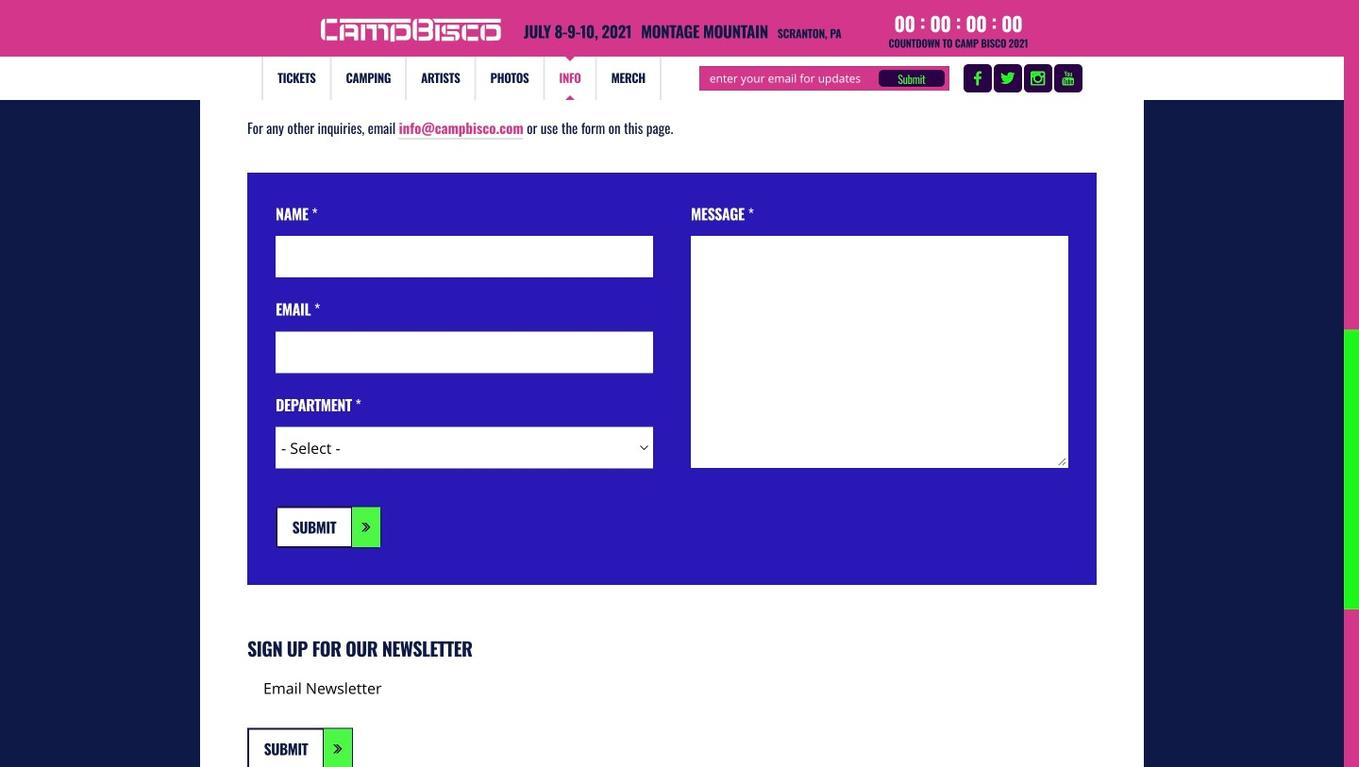 Task type: locate. For each thing, give the bounding box(es) containing it.
camp bisco image
[[316, 14, 505, 44]]

None text field
[[699, 66, 949, 91]]

None email field
[[276, 332, 653, 373]]

None text field
[[276, 236, 653, 278], [691, 236, 1068, 468], [247, 668, 625, 709], [276, 236, 653, 278], [691, 236, 1068, 468], [247, 668, 625, 709]]



